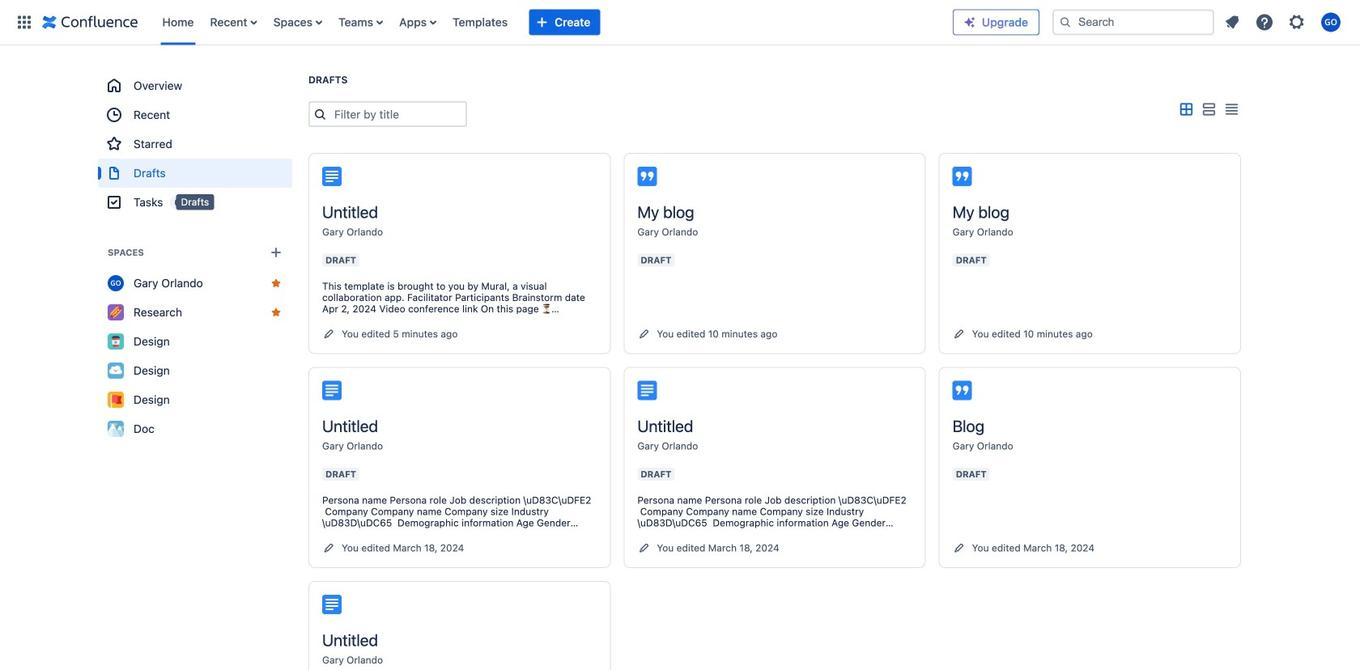 Task type: vqa. For each thing, say whether or not it's contained in the screenshot.
Confluence image
yes



Task type: locate. For each thing, give the bounding box(es) containing it.
page image
[[322, 167, 342, 186], [637, 381, 657, 400], [322, 595, 342, 614]]

banner
[[0, 0, 1360, 45]]

appswitcher icon image
[[15, 13, 34, 32]]

1 blog image from the top
[[953, 167, 972, 186]]

confluence image
[[42, 13, 138, 32], [42, 13, 138, 32]]

1 vertical spatial page image
[[637, 381, 657, 400]]

help icon image
[[1255, 13, 1274, 32]]

list
[[154, 0, 953, 45], [1218, 8, 1350, 37]]

Filter by title field
[[330, 103, 466, 125]]

global element
[[10, 0, 953, 45]]

cards image
[[1176, 100, 1196, 119]]

0 horizontal spatial list
[[154, 0, 953, 45]]

1 vertical spatial blog image
[[953, 381, 972, 400]]

Search field
[[1052, 9, 1214, 35]]

compact list image
[[1222, 100, 1241, 119]]

None search field
[[1052, 9, 1214, 35]]

unstar this space image
[[270, 277, 283, 290]]

page image
[[322, 381, 342, 400]]

2 blog image from the top
[[953, 381, 972, 400]]

2 vertical spatial page image
[[322, 595, 342, 614]]

unstar this space image
[[270, 306, 283, 319]]

1 horizontal spatial list
[[1218, 8, 1350, 37]]

group
[[98, 71, 292, 217]]

blog image
[[637, 167, 657, 186]]

blog image
[[953, 167, 972, 186], [953, 381, 972, 400]]

list image
[[1199, 100, 1218, 119]]

0 vertical spatial blog image
[[953, 167, 972, 186]]

search image
[[1059, 16, 1072, 29]]



Task type: describe. For each thing, give the bounding box(es) containing it.
create a space image
[[266, 243, 286, 262]]

list for appswitcher icon
[[154, 0, 953, 45]]

notification icon image
[[1223, 13, 1242, 32]]

your profile and preferences image
[[1321, 13, 1341, 32]]

premium image
[[963, 16, 976, 29]]

list for premium image
[[1218, 8, 1350, 37]]

0 vertical spatial page image
[[322, 167, 342, 186]]

settings icon image
[[1287, 13, 1307, 32]]



